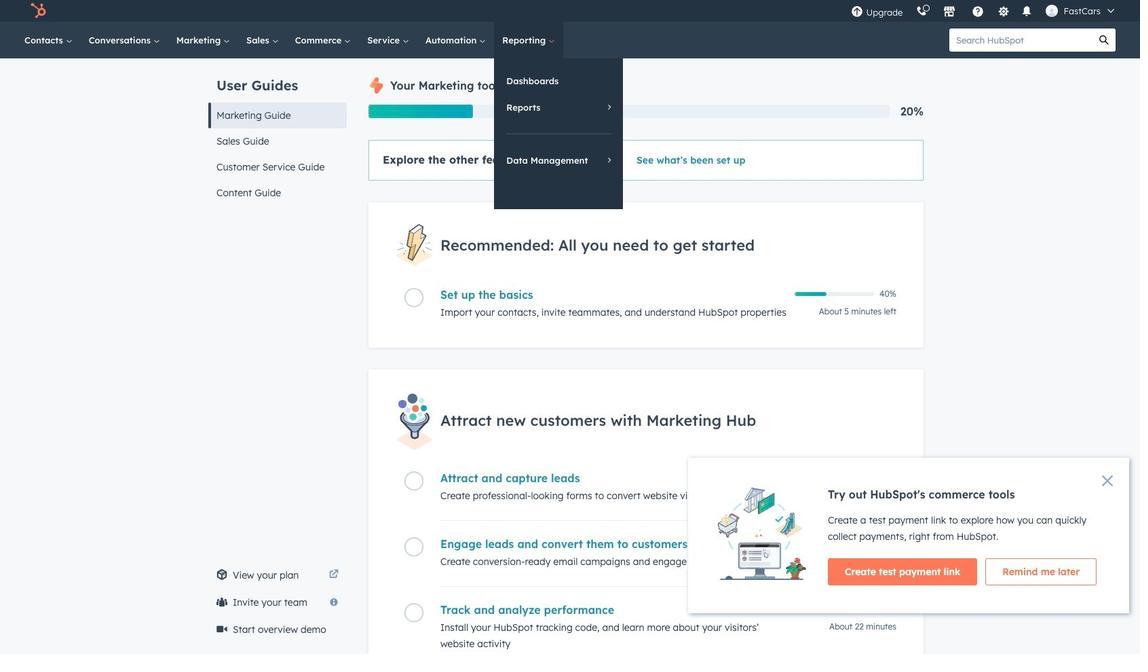 Task type: locate. For each thing, give the bounding box(es) containing it.
menu
[[845, 0, 1125, 22]]

Search HubSpot search field
[[950, 29, 1093, 52]]

reporting menu
[[495, 58, 624, 209]]

link opens in a new window image
[[329, 567, 339, 583]]

progress bar
[[369, 105, 473, 118]]



Task type: describe. For each thing, give the bounding box(es) containing it.
close image
[[1103, 475, 1114, 486]]

christina overa image
[[1047, 5, 1059, 17]]

marketplaces image
[[944, 6, 957, 18]]

link opens in a new window image
[[329, 570, 339, 580]]

user guides element
[[208, 58, 347, 206]]

[object object] complete progress bar
[[795, 292, 827, 296]]



Task type: vqa. For each thing, say whether or not it's contained in the screenshot.
'Scheduled'
no



